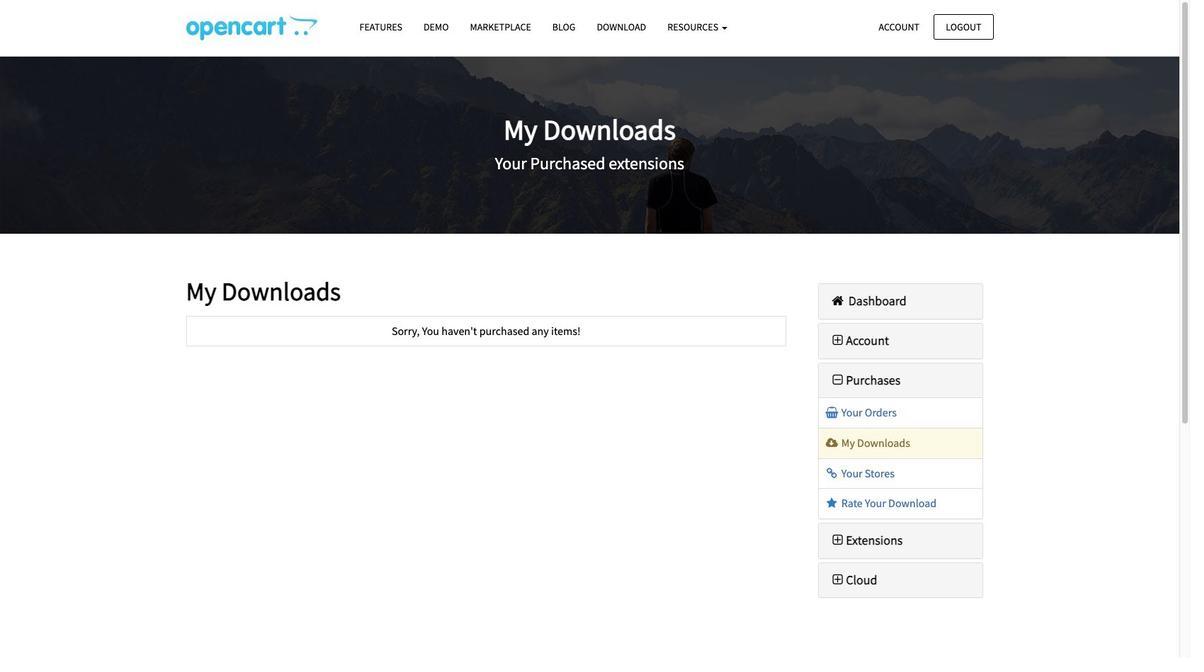 Task type: locate. For each thing, give the bounding box(es) containing it.
star image
[[825, 498, 840, 509]]

plus square o image
[[830, 334, 846, 347], [830, 534, 846, 547]]

opencart - downloads image
[[186, 15, 317, 40]]

plus square o image down star icon
[[830, 534, 846, 547]]

cloud download image
[[825, 437, 840, 449]]

1 vertical spatial plus square o image
[[830, 534, 846, 547]]

shopping basket image
[[825, 407, 840, 418]]

1 plus square o image from the top
[[830, 334, 846, 347]]

home image
[[830, 295, 846, 308]]

0 vertical spatial plus square o image
[[830, 334, 846, 347]]

minus square o image
[[830, 374, 846, 387]]

plus square o image down home image
[[830, 334, 846, 347]]



Task type: vqa. For each thing, say whether or not it's contained in the screenshot.
Payment Methods Image
no



Task type: describe. For each thing, give the bounding box(es) containing it.
2 plus square o image from the top
[[830, 534, 846, 547]]

link image
[[825, 468, 840, 479]]

plus square o image
[[830, 574, 846, 587]]



